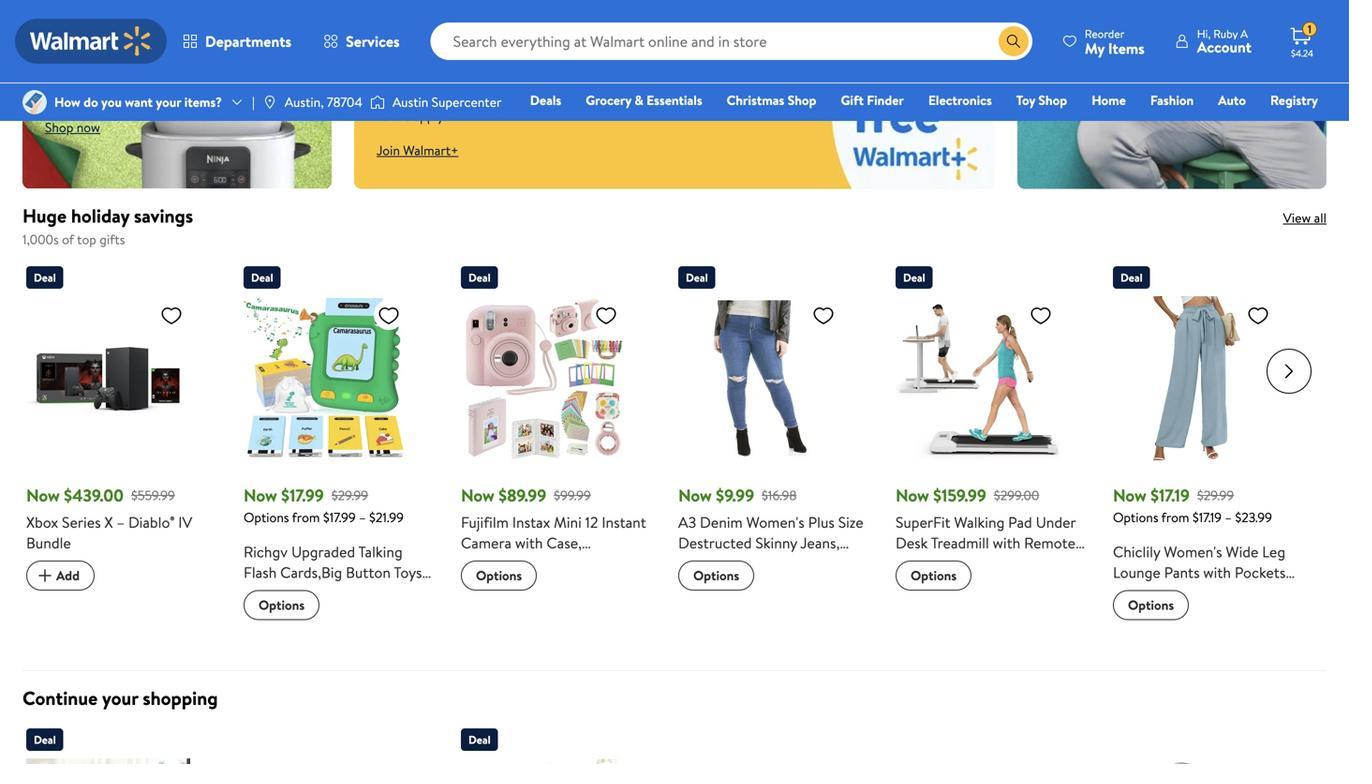 Task type: vqa. For each thing, say whether or not it's contained in the screenshot.
the leftmost Women's
yes



Task type: describe. For each thing, give the bounding box(es) containing it.
add to favorites list, a3 denim women's plus size destructed skinny jeans, sizes 16-26 image
[[813, 304, 835, 327]]

terms
[[377, 107, 411, 125]]

reorder
[[1085, 26, 1125, 42]]

1 vertical spatial walmart+
[[403, 141, 459, 159]]

austin
[[393, 93, 429, 111]]

bundle
[[26, 532, 71, 553]]

now
[[77, 118, 100, 136]]

toddlers,
[[244, 624, 302, 644]]

dinosaur
[[278, 665, 335, 686]]

view all
[[1284, 209, 1327, 227]]

control
[[896, 553, 946, 574]]

options link up accessory
[[461, 561, 537, 591]]

$16.98
[[762, 486, 797, 505]]

now for $9.99
[[679, 484, 712, 507]]

shopping
[[143, 685, 218, 711]]

lounge
[[1114, 562, 1161, 583]]

product group containing now $439.00
[[26, 259, 217, 648]]

options down desk
[[911, 566, 957, 585]]

add to favorites list, fujifilm instax mini 12 instant camera with case, decoration stickers, frames, photo album and more accessory kit (blossom pink) image
[[595, 304, 618, 327]]

shop now
[[45, 118, 100, 136]]

finder
[[867, 91, 905, 109]]

services button
[[308, 19, 416, 64]]

fujifilm
[[461, 512, 509, 532]]

deals
[[530, 91, 562, 109]]

us
[[1175, 624, 1194, 644]]

next slide for huge holiday savings list image
[[1267, 349, 1312, 394]]

auto
[[1219, 91, 1247, 109]]

options inside now $9.99 $16.98 a3 denim women's plus size destructed skinny jeans, sizes 16-26 options
[[694, 566, 740, 585]]

gifts inside richgv upgraded talking flash cards,big button toys for 2,3,4,5,6 years old girls, educational games for toddlers, preschool learning toys for 2 3 4 5 6 years old kids, dinosaur toys, christmas gifts
[[313, 686, 342, 706]]

$559.99
[[131, 486, 175, 505]]

now $17.19 $29.99 options from $17.19 – $23.99
[[1114, 484, 1273, 526]]

supercenter
[[432, 93, 502, 111]]

options inside the now $17.19 $29.99 options from $17.19 – $23.99
[[1114, 508, 1159, 526]]

educational
[[244, 603, 319, 624]]

add
[[56, 566, 80, 584]]

departments
[[205, 31, 292, 52]]

mini
[[554, 512, 582, 532]]

wide
[[1227, 541, 1259, 562]]

instax
[[513, 512, 551, 532]]

walmart image
[[30, 26, 152, 56]]

0 horizontal spatial for
[[244, 583, 263, 603]]

knot
[[1207, 603, 1238, 624]]

shop now link
[[45, 118, 100, 136]]

options up toddlers,
[[259, 596, 305, 614]]

lightweight
[[1114, 583, 1190, 603]]

5
[[334, 644, 342, 665]]

add to favorites list, xbox series x – diablo® iv bundle image
[[160, 304, 183, 327]]

huge
[[22, 202, 67, 229]]

0 vertical spatial toys
[[394, 562, 422, 583]]

and inside now $89.99 $99.99 fujifilm instax mini 12 instant camera with case, decoration stickers, frames, photo album and more accessory kit (blossom pink)
[[550, 574, 573, 594]]

add to favorites list, richgv upgraded talking flash cards,big button toys for 2,3,4,5,6 years old girls, educational games for toddlers, preschool learning toys for 2 3 4 5 6 years old kids, dinosaur toys, christmas gifts image
[[378, 304, 400, 327]]

0 vertical spatial your
[[156, 93, 181, 111]]

1 horizontal spatial $17.19
[[1193, 508, 1223, 526]]

minimum!
[[445, 68, 558, 104]]

$99.99
[[554, 486, 591, 505]]

chiclily
[[1114, 541, 1161, 562]]

search icon image
[[1007, 34, 1022, 49]]

remote
[[1025, 532, 1076, 553]]

$299.00
[[994, 486, 1040, 505]]

richgv upgraded electronic alphabet poster toddler toys, interactive toys alphabet wall chart, abc chart for toddlers, montessori learning toys for 1 2 3 4 years old image
[[461, 758, 625, 764]]

with inside members get free shipping with no order minimum! terms apply.
[[688, 35, 736, 72]]

options link down destructed
[[679, 561, 755, 591]]

christmas inside richgv upgraded talking flash cards,big button toys for 2,3,4,5,6 years old girls, educational games for toddlers, preschool learning toys for 2 3 4 5 6 years old kids, dinosaur toys, christmas gifts
[[244, 686, 309, 706]]

6
[[346, 644, 354, 665]]

product group containing now $9.99
[[679, 259, 870, 648]]

games
[[323, 603, 367, 624]]

skinny
[[756, 532, 798, 553]]

view all link
[[1284, 209, 1327, 227]]

frames,
[[596, 553, 647, 574]]

deal for superfit walking pad under desk treadmill with remote control and led display grey image
[[904, 269, 926, 285]]

2 horizontal spatial for
[[371, 603, 390, 624]]

now for $439.00
[[26, 484, 60, 507]]

0 horizontal spatial shop
[[45, 118, 73, 136]]

waisted
[[1228, 583, 1279, 603]]

1 vertical spatial toys
[[244, 644, 272, 665]]

0 vertical spatial $17.99
[[281, 484, 324, 507]]

members
[[377, 35, 484, 72]]

richgv upgraded talking flash cards,big button toys for 2,3,4,5,6 years old girls, educational games for toddlers, preschool learning toys for 2 3 4 5 6 years old kids, dinosaur toys, christmas gifts
[[244, 541, 429, 706]]

up
[[176, 35, 205, 72]]

account
[[1198, 37, 1252, 57]]

in
[[1282, 624, 1294, 644]]

chiclily women's wide leg lounge pants with pockets lightweight high waisted adjustable tie knot loose trousers, us size medium in blue gray image
[[1114, 296, 1278, 460]]

one
[[1175, 117, 1204, 135]]

shop for toy shop
[[1039, 91, 1068, 109]]

sharkninja up to 40% off
[[45, 35, 293, 105]]

you
[[101, 93, 122, 111]]

apply.
[[414, 107, 446, 125]]

want
[[125, 93, 153, 111]]

1 vertical spatial years
[[358, 644, 392, 665]]

with inside chiclily women's wide leg lounge pants with pockets lightweight high waisted adjustable tie knot loose trousers, us size medium in blue gray
[[1204, 562, 1232, 583]]

services
[[346, 31, 400, 52]]

christmas inside "christmas shop" link
[[727, 91, 785, 109]]

now $9.99 $16.98 a3 denim women's plus size destructed skinny jeans, sizes 16-26 options
[[679, 484, 864, 585]]

pockets
[[1235, 562, 1287, 583]]

destructed
[[679, 532, 752, 553]]

my
[[1085, 38, 1105, 59]]

savings
[[134, 202, 193, 229]]

pad
[[1009, 512, 1033, 532]]

– for $439.00
[[117, 512, 125, 532]]

now $159.99 $299.00 superfit walking pad under desk treadmill with remote control and led display grey
[[896, 484, 1077, 594]]

options link up trousers,
[[1114, 590, 1190, 620]]

– for $17.19
[[1226, 508, 1233, 526]]

free
[[534, 35, 581, 72]]

toy shop
[[1017, 91, 1068, 109]]

gift finder link
[[833, 90, 913, 110]]

pink)
[[614, 594, 647, 615]]

from for $17.19
[[1162, 508, 1190, 526]]

$439.00
[[64, 484, 124, 507]]

now for $17.99
[[244, 484, 277, 507]]

2
[[298, 644, 306, 665]]

now for $159.99
[[896, 484, 930, 507]]

display
[[1008, 553, 1054, 574]]

$9.99
[[716, 484, 755, 507]]

women's inside now $9.99 $16.98 a3 denim women's plus size destructed skinny jeans, sizes 16-26 options
[[747, 512, 805, 532]]

registry
[[1271, 91, 1319, 109]]

cards,big
[[280, 562, 342, 583]]

album
[[504, 574, 546, 594]]

0 horizontal spatial $17.19
[[1151, 484, 1190, 507]]

from for $17.99
[[292, 508, 320, 526]]

grocery
[[586, 91, 632, 109]]

holiday
[[71, 202, 130, 229]]

members get free shipping with no order minimum! terms apply.
[[377, 35, 771, 125]]

now $17.99 $29.99 options from $17.99 – $21.99
[[244, 484, 404, 526]]



Task type: locate. For each thing, give the bounding box(es) containing it.
more
[[577, 574, 611, 594]]

deal for xbox series x – diablo® iv bundle image
[[34, 269, 56, 285]]

kids,
[[244, 665, 274, 686]]

1 horizontal spatial christmas
[[727, 91, 785, 109]]

from inside the now $17.19 $29.99 options from $17.19 – $23.99
[[1162, 508, 1190, 526]]

austin,
[[285, 93, 324, 111]]

$29.99 inside the now $17.19 $29.99 options from $17.19 – $23.99
[[1198, 486, 1235, 505]]

add to cart image
[[34, 564, 56, 587]]

from up pants
[[1162, 508, 1190, 526]]

0 horizontal spatial –
[[117, 512, 125, 532]]

– left $21.99
[[359, 508, 366, 526]]

girls,
[[390, 583, 424, 603]]

now inside the now $17.19 $29.99 options from $17.19 – $23.99
[[1114, 484, 1147, 507]]

your right continue
[[102, 685, 138, 711]]

all
[[1315, 209, 1327, 227]]

deals link
[[522, 90, 570, 110]]

xbox series x – diablo® iv bundle image
[[26, 296, 190, 460]]

kit
[[531, 594, 547, 615]]

austin, 78704
[[285, 93, 363, 111]]

gifts inside 'huge holiday savings 1,000s of top gifts'
[[100, 230, 125, 248]]

and right kit
[[550, 574, 573, 594]]

– for $17.99
[[359, 508, 366, 526]]

 image right |
[[262, 95, 277, 110]]

1 vertical spatial christmas
[[244, 686, 309, 706]]

3
[[310, 644, 318, 665]]

1 vertical spatial women's
[[1165, 541, 1223, 562]]

$29.99 up upgraded
[[332, 486, 368, 505]]

toys left 2
[[244, 644, 272, 665]]

stickers,
[[538, 553, 593, 574]]

12
[[586, 512, 599, 532]]

1 $29.99 from the left
[[332, 486, 368, 505]]

$17.19 up chiclily
[[1151, 484, 1190, 507]]

0 vertical spatial gifts
[[100, 230, 125, 248]]

– right the x
[[117, 512, 125, 532]]

1 vertical spatial your
[[102, 685, 138, 711]]

2 horizontal spatial –
[[1226, 508, 1233, 526]]

shop right toy
[[1039, 91, 1068, 109]]

1 horizontal spatial and
[[950, 553, 973, 574]]

sizes
[[679, 553, 710, 574]]

diablo®
[[128, 512, 175, 532]]

your right 'want'
[[156, 93, 181, 111]]

women's up high
[[1165, 541, 1223, 562]]

Search search field
[[431, 22, 1033, 60]]

continue your shopping
[[22, 685, 218, 711]]

$29.99
[[332, 486, 368, 505], [1198, 486, 1235, 505]]

learning
[[374, 624, 429, 644]]

$29.99 inside now $17.99 $29.99 options from $17.99 – $21.99
[[332, 486, 368, 505]]

|
[[252, 93, 255, 111]]

1 horizontal spatial gifts
[[313, 686, 342, 706]]

years up preschool
[[325, 583, 359, 603]]

women's inside chiclily women's wide leg lounge pants with pockets lightweight high waisted adjustable tie knot loose trousers, us size medium in blue gray
[[1165, 541, 1223, 562]]

from
[[292, 508, 320, 526], [1162, 508, 1190, 526]]

product group containing now $159.99
[[896, 259, 1087, 648]]

now inside now $439.00 $559.99 xbox series x – diablo® iv bundle
[[26, 484, 60, 507]]

0 horizontal spatial women's
[[747, 512, 805, 532]]

deal for fujifilm instax mini 12 instant camera with case, decoration stickers, frames, photo album and more accessory kit (blossom pink)
[[469, 269, 491, 285]]

do
[[84, 93, 98, 111]]

$17.19 left $23.99
[[1193, 508, 1223, 526]]

product group containing now $17.19
[[1114, 259, 1305, 665]]

1 horizontal spatial toys
[[394, 562, 422, 583]]

upgraded
[[292, 541, 355, 562]]

(blossom
[[551, 594, 610, 615]]

40%
[[242, 35, 293, 72]]

and
[[950, 553, 973, 574], [550, 574, 573, 594]]

top
[[77, 230, 97, 248]]

shop for christmas shop
[[788, 91, 817, 109]]

ruby
[[1214, 26, 1239, 42]]

$29.99 for $17.19
[[1198, 486, 1235, 505]]

women's down $16.98
[[747, 512, 805, 532]]

0 horizontal spatial walmart+
[[403, 141, 459, 159]]

options up accessory
[[476, 566, 522, 585]]

size inside now $9.99 $16.98 a3 denim women's plus size destructed skinny jeans, sizes 16-26 options
[[839, 512, 864, 532]]

now inside now $9.99 $16.98 a3 denim women's plus size destructed skinny jeans, sizes 16-26 options
[[679, 484, 712, 507]]

1
[[1309, 21, 1313, 37]]

with inside now $89.99 $99.99 fujifilm instax mini 12 instant camera with case, decoration stickers, frames, photo album and more accessory kit (blossom pink)
[[516, 532, 543, 553]]

0 vertical spatial christmas
[[727, 91, 785, 109]]

$21.99
[[369, 508, 404, 526]]

add to favorites list, chiclily women's wide leg lounge pants with pockets lightweight high waisted adjustable tie knot loose trousers, us size medium in blue gray image
[[1248, 304, 1270, 327]]

and left the led
[[950, 553, 973, 574]]

hi,
[[1198, 26, 1212, 42]]

high
[[1194, 583, 1225, 603]]

now up richgv
[[244, 484, 277, 507]]

walmart+ down apply.
[[403, 141, 459, 159]]

hi, ruby a account
[[1198, 26, 1252, 57]]

1 from from the left
[[292, 508, 320, 526]]

for left 2
[[275, 644, 295, 665]]

now inside now $17.99 $29.99 options from $17.99 – $21.99
[[244, 484, 277, 507]]

walking
[[955, 512, 1005, 532]]

1 horizontal spatial size
[[1197, 624, 1223, 644]]

0 horizontal spatial old
[[363, 583, 387, 603]]

1 horizontal spatial women's
[[1165, 541, 1223, 562]]

options up richgv
[[244, 508, 289, 526]]

5 now from the left
[[896, 484, 930, 507]]

for left 'girls,' on the left
[[371, 603, 390, 624]]

options up trousers,
[[1129, 596, 1175, 614]]

 image for how do you want your items?
[[22, 90, 47, 114]]

0 vertical spatial women's
[[747, 512, 805, 532]]

Walmart Site-Wide search field
[[431, 22, 1033, 60]]

1 horizontal spatial –
[[359, 508, 366, 526]]

4
[[321, 644, 331, 665]]

old left 'girls,' on the left
[[363, 583, 387, 603]]

1 horizontal spatial for
[[275, 644, 295, 665]]

options link up toddlers,
[[244, 590, 320, 620]]

shop inside "christmas shop" link
[[788, 91, 817, 109]]

 image left the how in the top of the page
[[22, 90, 47, 114]]

$4.24
[[1292, 47, 1314, 60]]

a
[[1241, 26, 1249, 42]]

26
[[732, 553, 749, 574]]

walmart+ inside 'link'
[[1263, 117, 1319, 135]]

deal for a3 denim women's plus size destructed skinny jeans, sizes 16-26 image
[[686, 269, 708, 285]]

0 vertical spatial years
[[325, 583, 359, 603]]

preschool
[[306, 624, 370, 644]]

toy shop link
[[1009, 90, 1076, 110]]

medium
[[1226, 624, 1279, 644]]

chiclily women's wide leg lounge pants with pockets lightweight high waisted adjustable tie knot loose trousers, us size medium in blue gray
[[1114, 541, 1294, 665]]

gift
[[841, 91, 864, 109]]

reorder my items
[[1085, 26, 1145, 59]]

old
[[363, 583, 387, 603], [396, 644, 420, 665]]

2 $29.99 from the left
[[1198, 486, 1235, 505]]

superfit walking pad under desk treadmill with remote control and led display grey image
[[896, 296, 1060, 460]]

a3
[[679, 512, 697, 532]]

0 horizontal spatial christmas
[[244, 686, 309, 706]]

0 horizontal spatial toys
[[244, 644, 272, 665]]

plus
[[809, 512, 835, 532]]

size inside chiclily women's wide leg lounge pants with pockets lightweight high waisted adjustable tie knot loose trousers, us size medium in blue gray
[[1197, 624, 1223, 644]]

richgv
[[244, 541, 288, 562]]

1 vertical spatial $17.19
[[1193, 508, 1223, 526]]

registry link
[[1263, 90, 1327, 110]]

2 now from the left
[[244, 484, 277, 507]]

christmas down no
[[727, 91, 785, 109]]

gifts down 4
[[313, 686, 342, 706]]

jeans,
[[801, 532, 840, 553]]

richgv upgraded talking flash cards,big button toys for 2,3,4,5,6 years old girls, educational games for toddlers, preschool learning toys for 2 3 4 5 6 years old kids, dinosaur toys, christmas gifts image
[[244, 296, 408, 460]]

0 vertical spatial old
[[363, 583, 387, 603]]

size right 'us'
[[1197, 624, 1223, 644]]

under
[[1036, 512, 1077, 532]]

desk
[[896, 532, 928, 553]]

1 horizontal spatial shop
[[788, 91, 817, 109]]

0 horizontal spatial from
[[292, 508, 320, 526]]

shop down the how in the top of the page
[[45, 118, 73, 136]]

now up chiclily
[[1114, 484, 1147, 507]]

– inside now $439.00 $559.99 xbox series x – diablo® iv bundle
[[117, 512, 125, 532]]

– inside now $17.99 $29.99 options from $17.99 – $21.99
[[359, 508, 366, 526]]

0 horizontal spatial  image
[[22, 90, 47, 114]]

1 horizontal spatial your
[[156, 93, 181, 111]]

tuoke cat litter large box foldable cat litter tray box sturdy fully enclosed toilet image
[[1114, 758, 1278, 764]]

years right 6
[[358, 644, 392, 665]]

walmart+ down registry link
[[1263, 117, 1319, 135]]

product group
[[26, 259, 217, 648], [244, 259, 435, 706], [461, 259, 652, 648], [679, 259, 870, 648], [896, 259, 1087, 648], [1114, 259, 1305, 665], [26, 721, 217, 764], [461, 721, 652, 764]]

2 horizontal spatial shop
[[1039, 91, 1068, 109]]

now up fujifilm
[[461, 484, 495, 507]]

options up chiclily
[[1114, 508, 1159, 526]]

0 horizontal spatial your
[[102, 685, 138, 711]]

now up a3
[[679, 484, 712, 507]]

from up upgraded
[[292, 508, 320, 526]]

4 now from the left
[[679, 484, 712, 507]]

0 vertical spatial $17.19
[[1151, 484, 1190, 507]]

1 vertical spatial $17.99
[[323, 508, 356, 526]]

1 vertical spatial gifts
[[313, 686, 342, 706]]

$29.99 for $17.99
[[332, 486, 368, 505]]

size right plus
[[839, 512, 864, 532]]

now $89.99 $99.99 fujifilm instax mini 12 instant camera with case, decoration stickers, frames, photo album and more accessory kit (blossom pink)
[[461, 484, 647, 615]]

6 now from the left
[[1114, 484, 1147, 507]]

product group containing now $89.99
[[461, 259, 652, 648]]

– inside the now $17.19 $29.99 options from $17.19 – $23.99
[[1226, 508, 1233, 526]]

add to favorites list, superfit walking pad under desk treadmill with remote control and led display grey image
[[1030, 304, 1053, 327]]

christmas shop
[[727, 91, 817, 109]]

options down destructed
[[694, 566, 740, 585]]

a3 denim women's plus size destructed skinny jeans, sizes 16-26 image
[[679, 296, 843, 460]]

0 horizontal spatial and
[[550, 574, 573, 594]]

now for $17.19
[[1114, 484, 1147, 507]]

toy
[[1017, 91, 1036, 109]]

from inside now $17.99 $29.99 options from $17.99 – $21.99
[[292, 508, 320, 526]]

1 now from the left
[[26, 484, 60, 507]]

 image
[[22, 90, 47, 114], [262, 95, 277, 110]]

series
[[62, 512, 101, 532]]

shop left gift
[[788, 91, 817, 109]]

toys
[[394, 562, 422, 583], [244, 644, 272, 665]]

trousers,
[[1114, 624, 1171, 644]]

iv
[[178, 512, 192, 532]]

gifts right top
[[100, 230, 125, 248]]

$29.99 up wide
[[1198, 486, 1235, 505]]

your
[[156, 93, 181, 111], [102, 685, 138, 711]]

auto link
[[1211, 90, 1255, 110]]

0 vertical spatial size
[[839, 512, 864, 532]]

essentials
[[647, 91, 703, 109]]

for
[[244, 583, 263, 603], [371, 603, 390, 624], [275, 644, 295, 665]]

with inside now $159.99 $299.00 superfit walking pad under desk treadmill with remote control and led display grey
[[993, 532, 1021, 553]]

now inside now $89.99 $99.99 fujifilm instax mini 12 instant camera with case, decoration stickers, frames, photo album and more accessory kit (blossom pink)
[[461, 484, 495, 507]]

talking
[[359, 541, 403, 562]]

adjustable
[[1114, 603, 1182, 624]]

&
[[635, 91, 644, 109]]

1 horizontal spatial from
[[1162, 508, 1190, 526]]

how do you want your items?
[[54, 93, 222, 111]]

$89.99
[[499, 484, 547, 507]]

 image for austin, 78704
[[262, 95, 277, 110]]

beautypeak 64"x21" full length mirror rectangle body dressing floor standing mirrors, gold image
[[26, 758, 190, 764]]

1 horizontal spatial old
[[396, 644, 420, 665]]

$159.99
[[934, 484, 987, 507]]

loose
[[1242, 603, 1280, 624]]

now inside now $159.99 $299.00 superfit walking pad under desk treadmill with remote control and led display grey
[[896, 484, 930, 507]]

get
[[490, 35, 528, 72]]

christmas down 2
[[244, 686, 309, 706]]

options link down desk
[[896, 561, 972, 591]]

toys right button
[[394, 562, 422, 583]]

2 from from the left
[[1162, 508, 1190, 526]]

1 horizontal spatial walmart+
[[1263, 117, 1319, 135]]

0 horizontal spatial $29.99
[[332, 486, 368, 505]]

now for $89.99
[[461, 484, 495, 507]]

1 horizontal spatial $29.99
[[1198, 486, 1235, 505]]

for left the 2,3,4,5,6
[[244, 583, 263, 603]]

and inside now $159.99 $299.00 superfit walking pad under desk treadmill with remote control and led display grey
[[950, 553, 973, 574]]

shop inside toy shop link
[[1039, 91, 1068, 109]]

1 vertical spatial old
[[396, 644, 420, 665]]

flash
[[244, 562, 277, 583]]

1 vertical spatial size
[[1197, 624, 1223, 644]]

– left $23.99
[[1226, 508, 1233, 526]]

1 horizontal spatial  image
[[262, 95, 277, 110]]

shipping
[[587, 35, 681, 72]]

product group containing now $17.99
[[244, 259, 435, 706]]

3 now from the left
[[461, 484, 495, 507]]

fujifilm instax mini 12 instant camera with case, decoration stickers, frames, photo album and more accessory kit (blossom pink) image
[[461, 296, 625, 460]]

 image
[[370, 93, 385, 112]]

now up the xbox
[[26, 484, 60, 507]]

deal for chiclily women's wide leg lounge pants with pockets lightweight high waisted adjustable tie knot loose trousers, us size medium in blue gray image
[[1121, 269, 1143, 285]]

now up superfit
[[896, 484, 930, 507]]

options
[[244, 508, 289, 526], [1114, 508, 1159, 526], [476, 566, 522, 585], [694, 566, 740, 585], [911, 566, 957, 585], [259, 596, 305, 614], [1129, 596, 1175, 614]]

debit
[[1207, 117, 1239, 135]]

denim
[[700, 512, 743, 532]]

options inside now $17.99 $29.99 options from $17.99 – $21.99
[[244, 508, 289, 526]]

78704
[[327, 93, 363, 111]]

deal for richgv upgraded talking flash cards,big button toys for 2,3,4,5,6 years old girls, educational games for toddlers, preschool learning toys for 2 3 4 5 6 years old kids, dinosaur toys, christmas gifts image
[[251, 269, 273, 285]]

0 vertical spatial walmart+
[[1263, 117, 1319, 135]]

old right toys,
[[396, 644, 420, 665]]

continue
[[22, 685, 98, 711]]

case,
[[547, 532, 582, 553]]

0 horizontal spatial gifts
[[100, 230, 125, 248]]

toys,
[[338, 665, 370, 686]]

0 horizontal spatial size
[[839, 512, 864, 532]]



